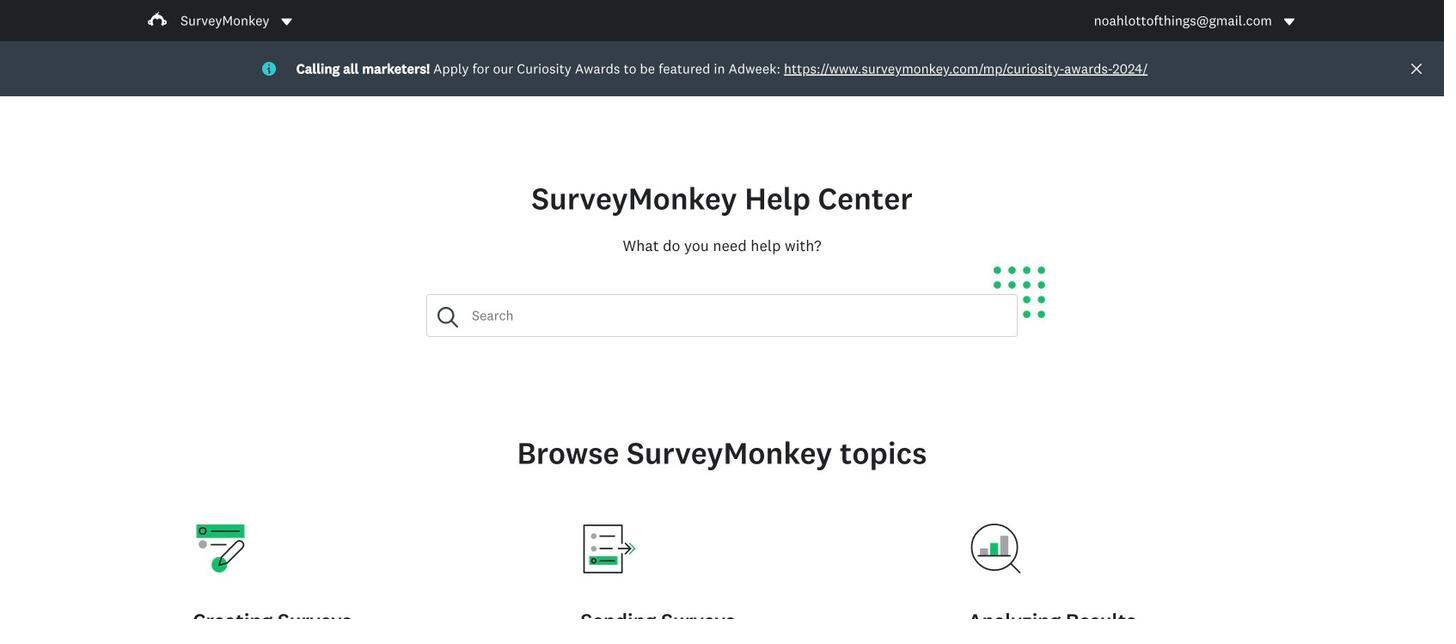 Task type: describe. For each thing, give the bounding box(es) containing it.
search image
[[438, 307, 458, 328]]

Search text field
[[458, 295, 1017, 336]]

search image
[[438, 307, 458, 328]]



Task type: locate. For each thing, give the bounding box(es) containing it.
info icon image
[[262, 62, 276, 76]]

open image
[[280, 15, 294, 29], [1283, 15, 1296, 29], [282, 18, 292, 25]]

close image
[[1410, 62, 1424, 76], [1412, 64, 1422, 74]]

open image
[[1284, 18, 1295, 25]]

alert
[[0, 41, 1444, 96]]



Task type: vqa. For each thing, say whether or not it's contained in the screenshot.
leftmost Open image
yes



